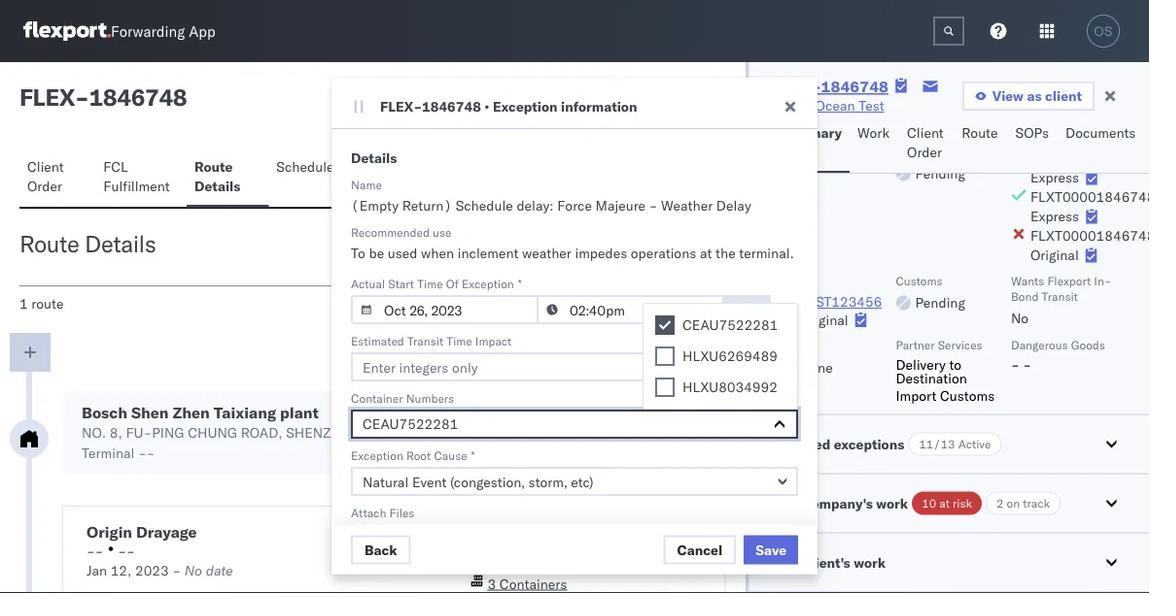 Task type: locate. For each thing, give the bounding box(es) containing it.
my
[[780, 496, 800, 513], [780, 555, 800, 572]]

weather
[[661, 197, 713, 214]]

2 horizontal spatial details
[[351, 150, 397, 167]]

terminal
[[82, 445, 135, 462]]

1 vertical spatial customs
[[940, 388, 994, 405]]

route details right fcl fulfillment button
[[194, 158, 241, 195]]

0 vertical spatial order
[[907, 144, 942, 161]]

route inside route button
[[962, 124, 998, 141]]

work right client's
[[853, 555, 885, 572]]

file
[[622, 87, 646, 105]]

1 vertical spatial pending
[[915, 295, 965, 312]]

route details
[[194, 158, 241, 195], [19, 229, 156, 259]]

bosch up no.
[[82, 403, 127, 423]]

1 flxt00001846748 from the top
[[1030, 189, 1149, 206]]

express down "sops"
[[1030, 170, 1079, 187]]

0 vertical spatial work
[[876, 496, 908, 513]]

related exceptions
[[780, 436, 904, 454]]

2 horizontal spatial route
[[962, 124, 998, 141]]

2 vertical spatial details
[[85, 229, 156, 259]]

1 horizontal spatial ceau7522281
[[682, 317, 778, 334]]

at
[[700, 245, 712, 262], [939, 497, 949, 512]]

pending up services
[[915, 295, 965, 312]]

my inside button
[[780, 555, 800, 572]]

container numbers
[[351, 391, 454, 406]]

•
[[484, 98, 489, 115]]

1 horizontal spatial 1846748
[[422, 98, 481, 115]]

2 horizontal spatial 1846748
[[821, 77, 889, 96]]

to inside partner services delivery to destination import customs
[[949, 357, 961, 374]]

1 vertical spatial containers
[[500, 576, 567, 593]]

my client's work button
[[749, 535, 1149, 593]]

0 horizontal spatial flex-
[[380, 98, 422, 115]]

schedule up inclement
[[456, 197, 513, 214]]

2 flxt00001846748 from the top
[[1030, 228, 1149, 245]]

wants
[[1011, 274, 1044, 289]]

destination
[[895, 370, 967, 387]]

details up name
[[351, 150, 397, 167]]

1 horizontal spatial client order
[[907, 124, 944, 161]]

os button
[[1081, 9, 1126, 53]]

no inside wants flexport in- bond transit no
[[1011, 311, 1028, 328]]

client
[[907, 124, 944, 141], [27, 158, 64, 175]]

* down inclement
[[518, 277, 522, 291]]

containers
[[353, 158, 420, 175], [500, 576, 567, 593]]

client order button left fcl
[[19, 150, 96, 207]]

no left date at the bottom of page
[[184, 563, 202, 580]]

flxt00001846748 down documents button
[[1030, 189, 1149, 206]]

1 horizontal spatial bosch
[[773, 97, 812, 114]]

1846748 down the "forwarding"
[[89, 83, 187, 112]]

0 vertical spatial route details
[[194, 158, 241, 195]]

forwarding
[[111, 22, 185, 40]]

flxt00001846748 up the in-
[[1030, 228, 1149, 245]]

1 horizontal spatial time
[[447, 334, 472, 349]]

0 horizontal spatial original
[[799, 312, 848, 329]]

1 vertical spatial details
[[194, 178, 241, 195]]

pending
[[915, 166, 965, 183], [915, 295, 965, 312]]

0 horizontal spatial client
[[27, 158, 64, 175]]

1 my from the top
[[780, 496, 800, 513]]

customs inside partner services delivery to destination import customs
[[940, 388, 994, 405]]

0 horizontal spatial no
[[184, 563, 202, 580]]

client order for right "client order" button
[[907, 124, 944, 161]]

at inside recommended use to be used when inclement weather impedes operations at the terminal.
[[700, 245, 712, 262]]

as
[[1027, 87, 1042, 105]]

client order left fcl
[[27, 158, 64, 195]]

0 horizontal spatial bosch
[[82, 403, 127, 423]]

origin
[[87, 523, 132, 542]]

original down test123456
[[799, 312, 848, 329]]

flex- up not
[[538, 523, 578, 540]]

-- up 12, in the left of the page
[[118, 543, 135, 560]]

2 vertical spatial route
[[19, 229, 79, 259]]

None text field
[[933, 17, 964, 46]]

0 vertical spatial express
[[1030, 170, 1079, 187]]

work for my company's work
[[876, 496, 908, 513]]

estimated
[[351, 334, 404, 349]]

0 vertical spatial containers
[[353, 158, 420, 175]]

at left "the"
[[700, 245, 712, 262]]

0 vertical spatial exception
[[493, 98, 558, 115]]

bosch up summary
[[773, 97, 812, 114]]

express up flexport on the top of page
[[1030, 209, 1079, 226]]

0 vertical spatial bosch
[[773, 97, 812, 114]]

actual
[[351, 277, 385, 291]]

1 vertical spatial schedule
[[456, 197, 513, 214]]

work left 10
[[876, 496, 908, 513]]

exception down inclement
[[462, 277, 514, 291]]

1 vertical spatial flxt00001846748
[[1030, 228, 1149, 245]]

details
[[351, 150, 397, 167], [194, 178, 241, 195], [85, 229, 156, 259]]

to right sent at the bottom of the page
[[622, 549, 634, 566]]

0 horizontal spatial ceau7522281
[[363, 416, 458, 433]]

0 horizontal spatial order
[[27, 178, 62, 195]]

name
[[351, 177, 382, 192]]

fulfillment
[[103, 178, 170, 195]]

11/13 active
[[919, 438, 991, 453]]

1 horizontal spatial route details
[[194, 158, 241, 195]]

0 vertical spatial my
[[780, 496, 800, 513]]

time for transit
[[447, 334, 472, 349]]

1 horizontal spatial route
[[194, 158, 233, 175]]

goods
[[1070, 339, 1105, 353]]

1 horizontal spatial client order button
[[899, 116, 954, 173]]

1846748 left • at the left top
[[422, 98, 481, 115]]

inclement
[[458, 245, 519, 262]]

ceau7522281 down the container numbers
[[363, 416, 458, 433]]

summary button
[[772, 116, 850, 173]]

0 vertical spatial route
[[962, 124, 998, 141]]

0 vertical spatial at
[[700, 245, 712, 262]]

1 horizontal spatial delivery
[[895, 357, 945, 374]]

order right work button
[[907, 144, 942, 161]]

1 vertical spatial express
[[1030, 209, 1079, 226]]

2 vertical spatial exception
[[351, 449, 403, 463]]

1846748 up test on the top right of page
[[821, 77, 889, 96]]

work inside button
[[853, 555, 885, 572]]

delay:
[[517, 197, 554, 214]]

1846748 for flex-1846748 • exception information
[[422, 98, 481, 115]]

client order
[[907, 124, 944, 161], [27, 158, 64, 195]]

back button
[[351, 536, 411, 565]]

1846748 for flex-1846748
[[821, 77, 889, 96]]

name (empty return) schedule delay: force majeure -  weather delay
[[351, 177, 751, 214]]

bond
[[1011, 290, 1038, 304]]

1 vertical spatial flex-
[[380, 98, 422, 115]]

0 vertical spatial delivery
[[895, 357, 945, 374]]

ceau7522281
[[682, 317, 778, 334], [363, 416, 458, 433]]

1 vertical spatial order
[[27, 178, 62, 195]]

1 horizontal spatial transit
[[1041, 290, 1077, 304]]

0 horizontal spatial client order
[[27, 158, 64, 195]]

root
[[406, 449, 431, 463]]

document
[[408, 87, 475, 104]]

0 vertical spatial details
[[351, 150, 397, 167]]

pending right work button
[[915, 166, 965, 183]]

transit down the mmm d, yyyy text box
[[407, 334, 443, 349]]

0 horizontal spatial transit
[[407, 334, 443, 349]]

1 vertical spatial delivery
[[470, 524, 520, 541]]

to inside flex-1846748a not sent to carrier
[[622, 549, 634, 566]]

my left the company's
[[780, 496, 800, 513]]

1 vertical spatial work
[[853, 555, 885, 572]]

my client's work
[[780, 555, 885, 572]]

0 horizontal spatial --
[[87, 543, 103, 560]]

route details inside button
[[194, 158, 241, 195]]

1 horizontal spatial --
[[118, 543, 135, 560]]

sops button
[[1008, 116, 1058, 173]]

flex-
[[773, 77, 821, 96], [380, 98, 422, 115], [538, 523, 578, 540]]

None checkbox
[[655, 316, 675, 335], [655, 347, 675, 367], [655, 378, 675, 398], [655, 316, 675, 335], [655, 347, 675, 367], [655, 378, 675, 398]]

0 vertical spatial pending
[[915, 166, 965, 183]]

1 vertical spatial to
[[622, 549, 634, 566]]

0 horizontal spatial containers
[[353, 158, 420, 175]]

exception right • at the left top
[[493, 98, 558, 115]]

schedule right route details button
[[276, 158, 334, 175]]

8,
[[110, 425, 122, 442]]

0 vertical spatial *
[[518, 277, 522, 291]]

1 vertical spatial bosch
[[82, 403, 127, 423]]

0 horizontal spatial 1846748
[[89, 83, 187, 112]]

client
[[1045, 87, 1082, 105]]

1 route
[[19, 296, 64, 313]]

0 horizontal spatial at
[[700, 245, 712, 262]]

0 horizontal spatial schedule
[[276, 158, 334, 175]]

customs up partner
[[895, 274, 942, 289]]

dangerous goods - -
[[1011, 339, 1105, 374]]

delivery up order:
[[470, 524, 520, 541]]

2 my from the top
[[780, 555, 800, 572]]

os
[[1094, 24, 1113, 38]]

1 horizontal spatial schedule
[[456, 197, 513, 214]]

-- up jan
[[87, 543, 103, 560]]

route
[[962, 124, 998, 141], [194, 158, 233, 175], [19, 229, 79, 259]]

taixiang
[[214, 403, 276, 423]]

used
[[388, 245, 418, 262]]

save
[[756, 542, 786, 559]]

client right the work
[[907, 124, 944, 141]]

1 vertical spatial at
[[939, 497, 949, 512]]

bosch inside bosch ocean test link
[[773, 97, 812, 114]]

no down bond
[[1011, 311, 1028, 328]]

terminal.
[[739, 245, 794, 262]]

1846748
[[821, 77, 889, 96], [89, 83, 187, 112], [422, 98, 481, 115]]

jan
[[87, 563, 107, 580]]

0 vertical spatial transit
[[1041, 290, 1077, 304]]

0 vertical spatial ceau7522281
[[682, 317, 778, 334]]

to
[[949, 357, 961, 374], [622, 549, 634, 566]]

be
[[369, 245, 384, 262]]

attach files
[[351, 506, 415, 521]]

flex- inside flex-1846748a not sent to carrier
[[538, 523, 578, 540]]

1 vertical spatial time
[[447, 334, 472, 349]]

1 horizontal spatial to
[[949, 357, 961, 374]]

1 pending from the top
[[915, 166, 965, 183]]

original up flexport on the top of page
[[1030, 247, 1078, 264]]

details down fulfillment
[[85, 229, 156, 259]]

plant
[[280, 403, 319, 423]]

delivery
[[895, 357, 945, 374], [470, 524, 520, 541]]

2 vertical spatial flex-
[[538, 523, 578, 540]]

1 vertical spatial client
[[27, 158, 64, 175]]

route down view
[[962, 124, 998, 141]]

1 vertical spatial ceau7522281
[[363, 416, 458, 433]]

ceau7522281 up hlxu6269489
[[682, 317, 778, 334]]

time
[[417, 277, 443, 291], [447, 334, 472, 349]]

order for the left "client order" button
[[27, 178, 62, 195]]

fcl fulfillment
[[103, 158, 170, 195]]

0 horizontal spatial delivery
[[470, 524, 520, 541]]

to down services
[[949, 357, 961, 374]]

client order button right the work
[[899, 116, 954, 173]]

delivery down partner
[[895, 357, 945, 374]]

* right cause
[[471, 449, 475, 463]]

hlxu6269489
[[682, 348, 778, 365]]

(empty
[[351, 197, 399, 214]]

transit down flexport on the top of page
[[1041, 290, 1077, 304]]

0 horizontal spatial time
[[417, 277, 443, 291]]

- inside name (empty return) schedule delay: force majeure -  weather delay
[[649, 197, 658, 214]]

0 horizontal spatial route details
[[19, 229, 156, 259]]

2 express from the top
[[1030, 209, 1079, 226]]

0 horizontal spatial to
[[622, 549, 634, 566]]

route up route
[[19, 229, 79, 259]]

0 vertical spatial schedule
[[276, 158, 334, 175]]

1 vertical spatial route details
[[19, 229, 156, 259]]

client order right work button
[[907, 124, 944, 161]]

force
[[557, 197, 592, 214]]

0 vertical spatial time
[[417, 277, 443, 291]]

exception down guangdong,
[[351, 449, 403, 463]]

0 vertical spatial client
[[907, 124, 944, 141]]

MMM D, YYYY text field
[[351, 296, 539, 325]]

1 horizontal spatial original
[[1030, 247, 1078, 264]]

order
[[907, 144, 942, 161], [27, 178, 62, 195]]

0 vertical spatial flex-
[[773, 77, 821, 96]]

route details up route
[[19, 229, 156, 259]]

containers up name
[[353, 158, 420, 175]]

view as client
[[992, 87, 1082, 105]]

client down flex
[[27, 158, 64, 175]]

0 vertical spatial flxt00001846748
[[1030, 189, 1149, 206]]

flexport. image
[[23, 21, 111, 41]]

view
[[992, 87, 1024, 105]]

time left of
[[417, 277, 443, 291]]

ping
[[152, 425, 184, 442]]

1 horizontal spatial flex-
[[538, 523, 578, 540]]

order down flex
[[27, 178, 62, 195]]

containers right 3
[[500, 576, 567, 593]]

1 horizontal spatial details
[[194, 178, 241, 195]]

1 express from the top
[[1030, 170, 1079, 187]]

flex-1846748
[[773, 77, 889, 96]]

1 -- from the left
[[87, 543, 103, 560]]

files
[[389, 506, 415, 521]]

test
[[859, 97, 884, 114]]

0 horizontal spatial route
[[19, 229, 79, 259]]

1 horizontal spatial client
[[907, 124, 944, 141]]

details right fcl fulfillment button
[[194, 178, 241, 195]]

customs down destination
[[940, 388, 994, 405]]

1 horizontal spatial order
[[907, 144, 942, 161]]

1 horizontal spatial *
[[518, 277, 522, 291]]

view as client button
[[962, 82, 1095, 111]]

1 vertical spatial my
[[780, 555, 800, 572]]

bosch inside bosch shen zhen taixiang plant no. 8, fu-ping chung road, shenzhen, guangdong, 518117, china terminal --
[[82, 403, 127, 423]]

forwarding app
[[111, 22, 215, 40]]

on
[[1006, 497, 1020, 512]]

hold
[[780, 339, 805, 353]]

0 vertical spatial no
[[1011, 311, 1028, 328]]

route right fcl fulfillment button
[[194, 158, 233, 175]]

at right 10
[[939, 497, 949, 512]]

bosch
[[773, 97, 812, 114], [82, 403, 127, 423]]

3
[[488, 576, 496, 593]]

Enter integers only number field
[[351, 353, 798, 382]]

time left impact
[[447, 334, 472, 349]]

documents button
[[1058, 116, 1148, 173]]

1 vertical spatial transit
[[407, 334, 443, 349]]

flex- up bosch ocean test
[[773, 77, 821, 96]]

2 horizontal spatial flex-
[[773, 77, 821, 96]]

weather
[[522, 245, 571, 262]]

0 vertical spatial to
[[949, 357, 961, 374]]

0 horizontal spatial *
[[471, 449, 475, 463]]

my left client's
[[780, 555, 800, 572]]

flex- up containers button
[[380, 98, 422, 115]]

recommended use to be used when inclement weather impedes operations at the terminal.
[[351, 225, 794, 262]]

client order for the left "client order" button
[[27, 158, 64, 195]]

my company's work
[[780, 496, 908, 513]]

schedule
[[276, 158, 334, 175], [456, 197, 513, 214]]

bosch for shen
[[82, 403, 127, 423]]



Task type: vqa. For each thing, say whether or not it's contained in the screenshot.
teste
no



Task type: describe. For each thing, give the bounding box(es) containing it.
0 horizontal spatial details
[[85, 229, 156, 259]]

flex-1846748a not sent to carrier
[[538, 523, 678, 566]]

sops
[[1015, 124, 1049, 141]]

summary
[[780, 124, 842, 141]]

attach
[[351, 506, 386, 521]]

0 vertical spatial original
[[1030, 247, 1078, 264]]

wants flexport in- bond transit no
[[1011, 274, 1111, 328]]

recommended
[[351, 225, 430, 240]]

date
[[206, 563, 233, 580]]

forwarding app link
[[23, 21, 215, 41]]

services
[[937, 339, 982, 353]]

route inside route details
[[194, 158, 233, 175]]

containers inside button
[[353, 158, 420, 175]]

not
[[566, 549, 588, 566]]

0 vertical spatial customs
[[895, 274, 942, 289]]

delay
[[716, 197, 751, 214]]

order for right "client order" button
[[907, 144, 942, 161]]

carrier
[[638, 549, 678, 566]]

information
[[561, 98, 637, 115]]

of
[[446, 277, 459, 291]]

flex- for flex-1846748
[[773, 77, 821, 96]]

test123456 button
[[799, 294, 882, 311]]

fcl
[[103, 158, 128, 175]]

route
[[31, 296, 64, 313]]

work for my client's work
[[853, 555, 885, 572]]

schedule inside schedule button
[[276, 158, 334, 175]]

related
[[780, 436, 830, 454]]

sent
[[592, 549, 618, 566]]

use
[[433, 225, 451, 240]]

upload document
[[358, 87, 475, 104]]

guangdong,
[[367, 425, 442, 442]]

518117,
[[445, 425, 500, 442]]

documents
[[1066, 124, 1136, 141]]

the
[[716, 245, 736, 262]]

chung
[[188, 425, 237, 442]]

client for right "client order" button
[[907, 124, 944, 141]]

2 pending from the top
[[915, 295, 965, 312]]

client for the left "client order" button
[[27, 158, 64, 175]]

flex- for flex-1846748 • exception information
[[380, 98, 422, 115]]

flex-1846748a button
[[538, 523, 647, 540]]

exceptions
[[833, 436, 904, 454]]

Natural Event (congestion, storm, etc) text field
[[351, 468, 798, 497]]

road,
[[241, 425, 282, 442]]

file exception
[[622, 87, 713, 105]]

1 vertical spatial original
[[799, 312, 848, 329]]

zhen
[[173, 403, 210, 423]]

save button
[[744, 536, 798, 565]]

track
[[1023, 497, 1049, 512]]

impedes
[[575, 245, 627, 262]]

work button
[[850, 116, 899, 173]]

shen
[[131, 403, 169, 423]]

flex - 1846748
[[19, 83, 187, 112]]

order:
[[470, 543, 507, 560]]

china
[[504, 425, 540, 442]]

fcl fulfillment button
[[96, 150, 187, 207]]

transit inside wants flexport in- bond transit no
[[1041, 290, 1077, 304]]

delivery inside partner services delivery to destination import customs
[[895, 357, 945, 374]]

partner services delivery to destination import customs
[[895, 339, 994, 405]]

when
[[421, 245, 454, 262]]

route button
[[954, 116, 1008, 173]]

drayage
[[136, 523, 197, 542]]

flex-1846748 • exception information
[[380, 98, 637, 115]]

return)
[[402, 197, 452, 214]]

schedule inside name (empty return) schedule delay: force majeure -  weather delay
[[456, 197, 513, 214]]

bosch for ocean
[[773, 97, 812, 114]]

10 at risk
[[921, 497, 972, 512]]

to
[[351, 245, 365, 262]]

operations
[[631, 245, 696, 262]]

none
[[799, 360, 832, 377]]

my for my client's work
[[780, 555, 800, 572]]

flxt00001846748 for express
[[1030, 189, 1149, 206]]

upload document button
[[345, 82, 584, 111]]

majeure
[[596, 197, 646, 214]]

delivery order:
[[470, 524, 520, 560]]

1 vertical spatial exception
[[462, 277, 514, 291]]

back
[[365, 542, 397, 559]]

1 vertical spatial no
[[184, 563, 202, 580]]

cause
[[434, 449, 467, 463]]

2
[[996, 497, 1003, 512]]

12,
[[110, 563, 132, 580]]

1 horizontal spatial containers
[[500, 576, 567, 593]]

numbers
[[406, 391, 454, 406]]

1 vertical spatial *
[[471, 449, 475, 463]]

test123456
[[800, 294, 882, 311]]

2 -- from the left
[[118, 543, 135, 560]]

in-
[[1094, 274, 1111, 289]]

app
[[189, 22, 215, 40]]

active
[[958, 438, 991, 453]]

1
[[19, 296, 28, 313]]

my for my company's work
[[780, 496, 800, 513]]

schedule button
[[269, 150, 345, 207]]

details inside button
[[194, 178, 241, 195]]

fu-
[[126, 425, 152, 442]]

exception root cause *
[[351, 449, 475, 463]]

upload
[[358, 87, 405, 104]]

estimated transit time impact
[[351, 334, 512, 349]]

company's
[[803, 496, 872, 513]]

time for start
[[417, 277, 443, 291]]

dangerous
[[1011, 339, 1067, 353]]

-- : -- -- text field
[[537, 296, 724, 325]]

0 horizontal spatial client order button
[[19, 150, 96, 207]]

flex
[[19, 83, 75, 112]]

flxt00001846748 for original
[[1030, 228, 1149, 245]]

2 on track
[[996, 497, 1049, 512]]

1 horizontal spatial at
[[939, 497, 949, 512]]

2023
[[135, 563, 169, 580]]

work
[[858, 124, 889, 141]]



